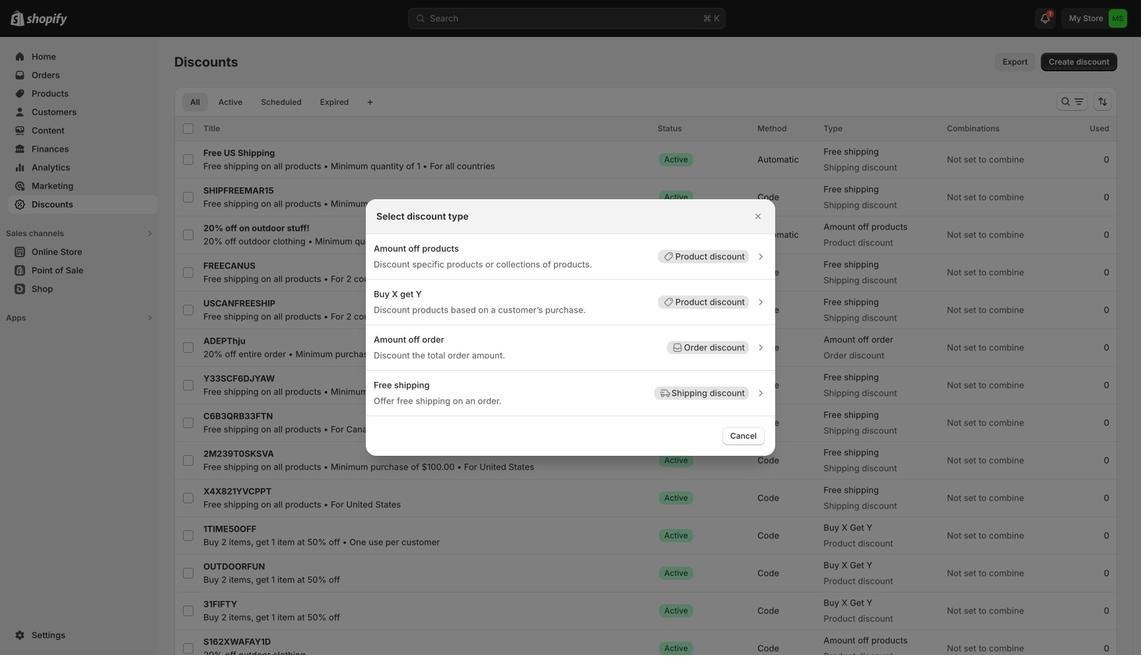 Task type: locate. For each thing, give the bounding box(es) containing it.
dialog
[[0, 199, 1141, 456]]

tab list
[[180, 92, 360, 112]]

shopify image
[[26, 13, 67, 26]]



Task type: vqa. For each thing, say whether or not it's contained in the screenshot.
'Search products' text field
no



